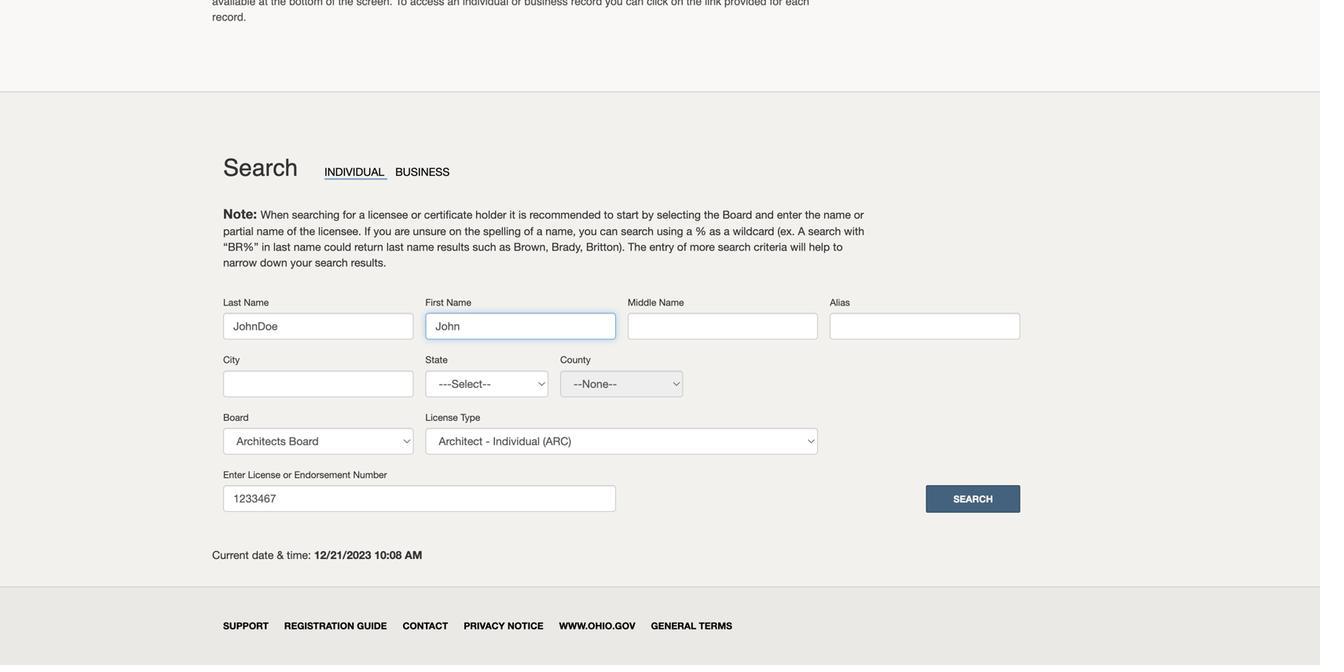 Task type: locate. For each thing, give the bounding box(es) containing it.
you
[[374, 225, 392, 238], [579, 225, 597, 238]]

county
[[560, 355, 591, 366]]

license left type
[[425, 412, 458, 423]]

2 horizontal spatial of
[[677, 240, 687, 253]]

2 horizontal spatial name
[[659, 297, 684, 308]]

individual business
[[325, 165, 450, 178]]

last right the in
[[273, 240, 291, 253]]

2 last from the left
[[386, 240, 404, 253]]

you right if
[[374, 225, 392, 238]]

privacy
[[464, 621, 505, 632]]

alias
[[830, 297, 850, 308]]

or up with
[[854, 208, 864, 221]]

the
[[704, 208, 720, 221], [805, 208, 821, 221], [300, 225, 315, 238], [465, 225, 480, 238]]

name up the in
[[257, 225, 284, 238]]

as down spelling
[[499, 240, 511, 253]]

to up can
[[604, 208, 614, 221]]

3 name from the left
[[659, 297, 684, 308]]

middle
[[628, 297, 656, 308]]

endorsement
[[294, 470, 351, 481]]

0 horizontal spatial you
[[374, 225, 392, 238]]

help
[[809, 240, 830, 253]]

as right %
[[709, 225, 721, 238]]

results
[[437, 240, 470, 253]]

1 horizontal spatial as
[[709, 225, 721, 238]]

with
[[844, 225, 865, 238]]

0 vertical spatial as
[[709, 225, 721, 238]]

0 vertical spatial board
[[723, 208, 752, 221]]

name up your
[[294, 240, 321, 253]]

1 horizontal spatial board
[[723, 208, 752, 221]]

the down "searching"
[[300, 225, 315, 238]]

name right last on the top of page
[[244, 297, 269, 308]]

of down using
[[677, 240, 687, 253]]

the up a on the right top of the page
[[805, 208, 821, 221]]

"br%"
[[223, 240, 259, 253]]

0 horizontal spatial to
[[604, 208, 614, 221]]

middle name
[[628, 297, 684, 308]]

is
[[519, 208, 527, 221]]

a
[[359, 208, 365, 221], [537, 225, 543, 238], [686, 225, 692, 238], [724, 225, 730, 238]]

individual link
[[325, 165, 387, 180]]

are
[[395, 225, 410, 238]]

registration guide link
[[284, 621, 387, 632]]

1 you from the left
[[374, 225, 392, 238]]

2 horizontal spatial or
[[854, 208, 864, 221]]

down
[[260, 256, 287, 269]]

selecting
[[657, 208, 701, 221]]

1 horizontal spatial license
[[425, 412, 458, 423]]

the right on
[[465, 225, 480, 238]]

the up %
[[704, 208, 720, 221]]

name for first name
[[446, 297, 471, 308]]

0 vertical spatial to
[[604, 208, 614, 221]]

first
[[425, 297, 444, 308]]

www.ohio.gov
[[559, 621, 635, 632]]

license
[[425, 412, 458, 423], [248, 470, 280, 481]]

date
[[252, 549, 274, 562]]

license right enter
[[248, 470, 280, 481]]

of up "brown,"
[[524, 225, 534, 238]]

board up enter
[[223, 412, 249, 423]]

to right help
[[833, 240, 843, 253]]

name down unsure
[[407, 240, 434, 253]]

2 name from the left
[[446, 297, 471, 308]]

enter
[[777, 208, 802, 221]]

a up "brown,"
[[537, 225, 543, 238]]

board up wildcard
[[723, 208, 752, 221]]

or
[[411, 208, 421, 221], [854, 208, 864, 221], [283, 470, 292, 481]]

0 horizontal spatial board
[[223, 412, 249, 423]]

1 horizontal spatial name
[[446, 297, 471, 308]]

certificate
[[424, 208, 473, 221]]

1 name from the left
[[244, 297, 269, 308]]

to
[[604, 208, 614, 221], [833, 240, 843, 253]]

0 horizontal spatial license
[[248, 470, 280, 481]]

1 vertical spatial as
[[499, 240, 511, 253]]

0 horizontal spatial as
[[499, 240, 511, 253]]

entry
[[650, 240, 674, 253]]

0 horizontal spatial name
[[244, 297, 269, 308]]

britton).
[[586, 240, 625, 253]]

of
[[287, 225, 297, 238], [524, 225, 534, 238], [677, 240, 687, 253]]

board
[[723, 208, 752, 221], [223, 412, 249, 423]]

as
[[709, 225, 721, 238], [499, 240, 511, 253]]

or left 'endorsement'
[[283, 470, 292, 481]]

0 horizontal spatial last
[[273, 240, 291, 253]]

unsure
[[413, 225, 446, 238]]

brown,
[[514, 240, 549, 253]]

city
[[223, 355, 240, 366]]

or up unsure
[[411, 208, 421, 221]]

1 horizontal spatial you
[[579, 225, 597, 238]]

search down could
[[315, 256, 348, 269]]

1 vertical spatial board
[[223, 412, 249, 423]]

wildcard
[[733, 225, 774, 238]]

privacy notice
[[464, 621, 544, 632]]

enter license or endorsement number
[[223, 470, 387, 481]]

general terms
[[651, 621, 732, 632]]

%
[[695, 225, 706, 238]]

general terms link
[[651, 621, 732, 632]]

licensee
[[368, 208, 408, 221]]

your
[[290, 256, 312, 269]]

business link
[[395, 165, 450, 178]]

a left %
[[686, 225, 692, 238]]

name
[[244, 297, 269, 308], [446, 297, 471, 308], [659, 297, 684, 308]]

of down when
[[287, 225, 297, 238]]

name right first
[[446, 297, 471, 308]]

return
[[354, 240, 383, 253]]

contact link
[[403, 621, 448, 632]]

when searching for a licensee or certificate holder it is recommended to start by selecting the board and enter the name or partial name of the licensee. if you are unsure on the spelling of a name, you can search using a % as a wildcard (ex.  a search with "br%" in last name could return last name results such as brown, brady, britton). the entry of more search criteria will help to narrow down your search results.
[[223, 208, 865, 269]]

search
[[621, 225, 654, 238], [808, 225, 841, 238], [718, 240, 751, 253], [315, 256, 348, 269]]

on
[[449, 225, 462, 238]]

a right %
[[724, 225, 730, 238]]

it
[[510, 208, 516, 221]]

name for middle name
[[659, 297, 684, 308]]

First Name text field
[[425, 313, 616, 340]]

1 horizontal spatial last
[[386, 240, 404, 253]]

general
[[651, 621, 696, 632]]

last down are
[[386, 240, 404, 253]]

and
[[755, 208, 774, 221]]

name right middle
[[659, 297, 684, 308]]

if
[[364, 225, 371, 238]]

1 vertical spatial to
[[833, 240, 843, 253]]

name
[[824, 208, 851, 221], [257, 225, 284, 238], [294, 240, 321, 253], [407, 240, 434, 253]]

&
[[277, 549, 284, 562]]

brady,
[[552, 240, 583, 253]]

None button
[[926, 486, 1021, 513]]

you left can
[[579, 225, 597, 238]]

Middle Name text field
[[628, 313, 818, 340]]



Task type: vqa. For each thing, say whether or not it's contained in the screenshot.
right THE LICENSE
yes



Task type: describe. For each thing, give the bounding box(es) containing it.
number
[[353, 470, 387, 481]]

recommended
[[530, 208, 601, 221]]

time:
[[287, 549, 311, 562]]

last name
[[223, 297, 269, 308]]

by
[[642, 208, 654, 221]]

privacy notice link
[[464, 621, 544, 632]]

registration guide
[[284, 621, 387, 632]]

board inside the when searching for a licensee or certificate holder it is recommended to start by selecting the board and enter the name or partial name of the licensee. if you are unsure on the spelling of a name, you can search using a % as a wildcard (ex.  a search with "br%" in last name could return last name results such as brown, brady, britton). the entry of more search criteria will help to narrow down your search results.
[[723, 208, 752, 221]]

can
[[600, 225, 618, 238]]

Enter License or Endorsement Number text field
[[223, 486, 616, 512]]

(ex.
[[778, 225, 795, 238]]

current
[[212, 549, 249, 562]]

partial
[[223, 225, 254, 238]]

contact
[[403, 621, 448, 632]]

2 you from the left
[[579, 225, 597, 238]]

individual
[[325, 165, 384, 178]]

type
[[461, 412, 480, 423]]

10:08
[[374, 549, 402, 562]]

more
[[690, 240, 715, 253]]

license type
[[425, 412, 480, 423]]

criteria
[[754, 240, 787, 253]]

search
[[223, 154, 298, 182]]

support link
[[223, 621, 269, 632]]

a right for at the top of page
[[359, 208, 365, 221]]

enter
[[223, 470, 245, 481]]

first name
[[425, 297, 471, 308]]

spelling
[[483, 225, 521, 238]]

a
[[798, 225, 805, 238]]

am
[[405, 549, 422, 562]]

when
[[261, 208, 289, 221]]

name up with
[[824, 208, 851, 221]]

notice
[[508, 621, 544, 632]]

narrow
[[223, 256, 257, 269]]

Alias text field
[[830, 313, 1021, 340]]

in
[[262, 240, 270, 253]]

0 vertical spatial license
[[425, 412, 458, 423]]

start
[[617, 208, 639, 221]]

licensee.
[[318, 225, 361, 238]]

business
[[395, 165, 450, 178]]

searching
[[292, 208, 340, 221]]

City text field
[[223, 371, 414, 397]]

1 last from the left
[[273, 240, 291, 253]]

0 horizontal spatial of
[[287, 225, 297, 238]]

holder
[[476, 208, 507, 221]]

1 horizontal spatial of
[[524, 225, 534, 238]]

could
[[324, 240, 351, 253]]

note:
[[223, 206, 261, 222]]

search up the
[[621, 225, 654, 238]]

registration
[[284, 621, 354, 632]]

0 horizontal spatial or
[[283, 470, 292, 481]]

current date & time: 12/21/2023 10:08 am
[[212, 549, 422, 562]]

1 vertical spatial license
[[248, 470, 280, 481]]

for
[[343, 208, 356, 221]]

state
[[425, 355, 448, 366]]

support
[[223, 621, 269, 632]]

such
[[473, 240, 496, 253]]

name,
[[546, 225, 576, 238]]

www.ohio.gov link
[[559, 621, 635, 632]]

1 horizontal spatial or
[[411, 208, 421, 221]]

Last Name text field
[[223, 313, 414, 340]]

search up help
[[808, 225, 841, 238]]

will
[[790, 240, 806, 253]]

the
[[628, 240, 646, 253]]

guide
[[357, 621, 387, 632]]

last
[[223, 297, 241, 308]]

terms
[[699, 621, 732, 632]]

search down wildcard
[[718, 240, 751, 253]]

12/21/2023
[[314, 549, 371, 562]]

using
[[657, 225, 683, 238]]

results.
[[351, 256, 386, 269]]

name for last name
[[244, 297, 269, 308]]

1 horizontal spatial to
[[833, 240, 843, 253]]



